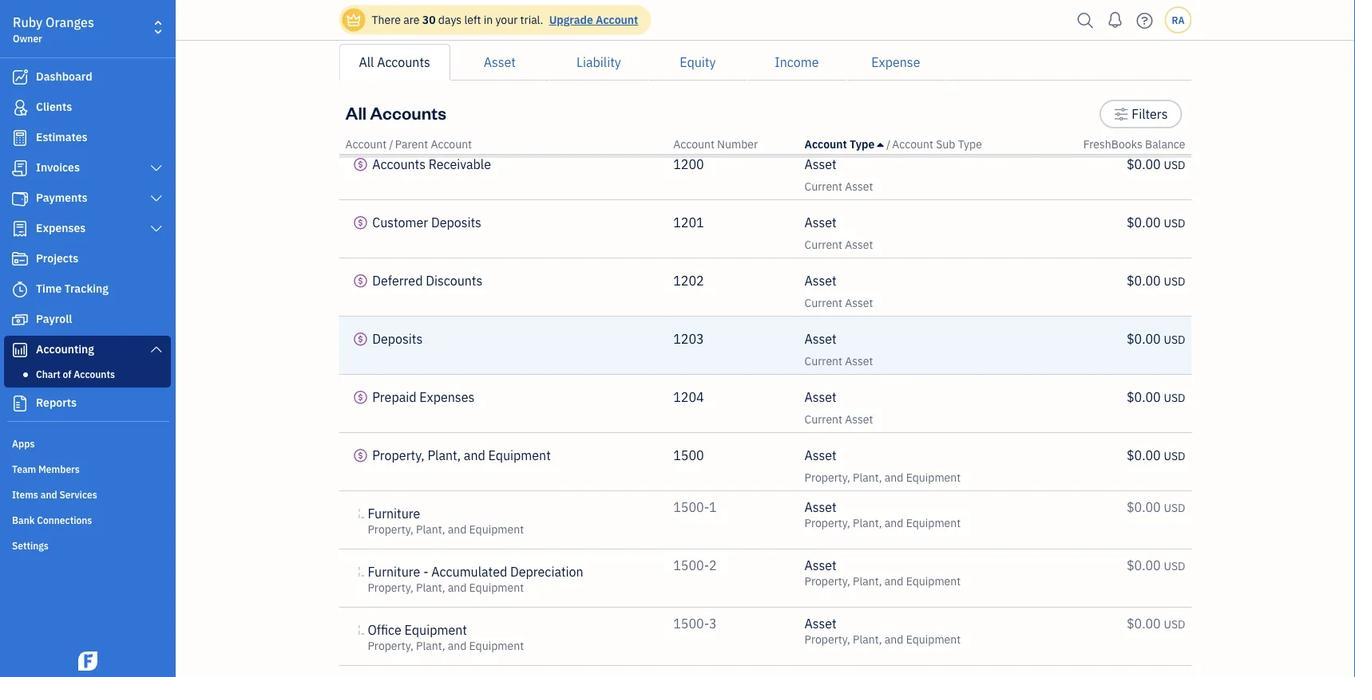 Task type: vqa. For each thing, say whether or not it's contained in the screenshot.


Task type: describe. For each thing, give the bounding box(es) containing it.
expenses inside main element
[[36, 221, 86, 236]]

1 vertical spatial deposits
[[372, 331, 423, 348]]

chevron large down image for expenses
[[149, 223, 164, 236]]

connections
[[37, 514, 92, 527]]

usd for 1500-2
[[1164, 559, 1185, 574]]

team
[[12, 463, 36, 476]]

there
[[372, 12, 401, 27]]

income button
[[747, 44, 846, 81]]

oranges
[[46, 14, 94, 31]]

petty
[[368, 98, 397, 115]]

are
[[403, 12, 420, 27]]

services
[[59, 489, 97, 501]]

1 −$60.00 usd from the top
[[1111, 40, 1185, 56]]

account type button
[[805, 137, 884, 152]]

dashboard link
[[4, 63, 171, 92]]

estimates
[[36, 130, 87, 145]]

$0.00 usd for 1500-2
[[1127, 558, 1185, 575]]

account up receivable
[[431, 137, 472, 152]]

receivable
[[429, 156, 491, 173]]

in
[[484, 12, 493, 27]]

1 vertical spatial expenses
[[419, 389, 475, 406]]

dashboard
[[36, 69, 92, 84]]

cash inside asset cash & bank
[[805, 63, 829, 77]]

current for 1204
[[805, 412, 842, 427]]

bank inside asset cash & bank
[[842, 63, 868, 77]]

caretup image
[[877, 138, 884, 151]]

equipment inside furniture - accumulated depreciation property, plant, and equipment
[[469, 581, 524, 596]]

upgrade
[[549, 12, 593, 27]]

current for 1201
[[805, 238, 842, 252]]

asset current asset for 1202
[[805, 273, 873, 311]]

balance
[[1145, 137, 1185, 152]]

-
[[423, 564, 428, 581]]

accounting link
[[4, 336, 171, 365]]

$0.00 for 1500-1
[[1127, 499, 1161, 516]]

furniture for property,
[[368, 506, 420, 523]]

all inside all accounts button
[[359, 54, 374, 71]]

time tracking
[[36, 281, 109, 296]]

account for account number
[[673, 137, 715, 152]]

settings image
[[1114, 105, 1129, 124]]

payroll
[[36, 312, 72, 327]]

sub
[[936, 137, 955, 152]]

members
[[38, 463, 80, 476]]

ra button
[[1165, 6, 1192, 34]]

items
[[12, 489, 38, 501]]

accounting
[[36, 342, 94, 357]]

time tracking link
[[4, 275, 171, 304]]

project image
[[10, 252, 30, 268]]

chevron large down image
[[149, 162, 164, 175]]

usd for 1203
[[1164, 333, 1185, 347]]

asset cash & bank
[[805, 40, 868, 77]]

items and services
[[12, 489, 97, 501]]

cash down there
[[372, 40, 401, 56]]

payments link
[[4, 184, 171, 213]]

asset property, plant, and equipment for 3
[[805, 616, 961, 648]]

reports
[[36, 396, 77, 410]]

apps link
[[4, 431, 171, 455]]

and inside office equipment property, plant, and equipment
[[448, 639, 467, 654]]

usd for 1500
[[1164, 449, 1185, 464]]

chart of accounts link
[[7, 365, 168, 384]]

usd for 1204
[[1164, 391, 1185, 406]]

liability
[[577, 54, 621, 71]]

furniture property, plant, and equipment
[[368, 506, 524, 537]]

search image
[[1073, 8, 1098, 32]]

money image
[[10, 312, 30, 328]]

ruby
[[13, 14, 43, 31]]

time
[[36, 281, 62, 296]]

1 / from the left
[[389, 137, 393, 152]]

filters
[[1132, 106, 1168, 123]]

$0.00 usd for 1500
[[1127, 448, 1185, 464]]

all accounts button
[[339, 44, 450, 81]]

$0.00 usd for 1200
[[1127, 156, 1185, 173]]

settings link
[[4, 533, 171, 557]]

and inside furniture property, plant, and equipment
[[448, 523, 467, 537]]

office equipment property, plant, and equipment
[[368, 622, 524, 654]]

usd for 1500-1
[[1164, 501, 1185, 516]]

$0.00 for 1500
[[1127, 448, 1161, 464]]

of
[[63, 368, 71, 381]]

freshbooks balance
[[1083, 137, 1185, 152]]

ra
[[1172, 14, 1185, 26]]

go to help image
[[1132, 8, 1157, 32]]

report image
[[10, 396, 30, 412]]

apps
[[12, 438, 35, 450]]

asset inside asset cash & bank
[[805, 40, 837, 56]]

timer image
[[10, 282, 30, 298]]

accounts inside main element
[[74, 368, 115, 381]]

dashboard image
[[10, 69, 30, 85]]

account number
[[673, 137, 758, 152]]

left
[[464, 12, 481, 27]]

usd for 1000
[[1164, 41, 1185, 56]]

expense
[[871, 54, 920, 71]]

&
[[832, 63, 840, 77]]

equity
[[680, 54, 716, 71]]

$0.00 for 1500-2
[[1127, 558, 1161, 575]]

account type
[[805, 137, 875, 152]]

discounts
[[426, 273, 482, 289]]

depreciation
[[510, 564, 583, 581]]

asset current asset for 1203
[[805, 331, 873, 369]]

1 vertical spatial all
[[345, 101, 367, 124]]

and inside main element
[[40, 489, 57, 501]]

1 asset property, plant, and equipment from the top
[[805, 448, 961, 486]]

bank connections
[[12, 514, 92, 527]]

team members link
[[4, 457, 171, 481]]

deferred
[[372, 273, 423, 289]]

account for account / parent account
[[345, 137, 387, 152]]

1500- for 1
[[673, 499, 709, 516]]

1202
[[673, 273, 704, 289]]

1200
[[673, 156, 704, 173]]

and inside furniture - accumulated depreciation property, plant, and equipment
[[448, 581, 467, 596]]

projects link
[[4, 245, 171, 274]]

clients link
[[4, 93, 171, 122]]

trial.
[[520, 12, 543, 27]]

prepaid
[[372, 389, 416, 406]]

payroll link
[[4, 306, 171, 335]]

accounts down account / parent account
[[372, 156, 426, 173]]



Task type: locate. For each thing, give the bounding box(es) containing it.
−$60.00 up freshbooks balance
[[1111, 91, 1161, 108]]

1500-1
[[673, 499, 717, 516]]

deferred discounts
[[372, 273, 482, 289]]

asset button
[[450, 44, 549, 81]]

accounts receivable
[[372, 156, 491, 173]]

furniture for -
[[368, 564, 420, 581]]

3 $0.00 usd from the top
[[1127, 273, 1185, 289]]

all down crown icon
[[359, 54, 374, 71]]

0 horizontal spatial deposits
[[372, 331, 423, 348]]

team members
[[12, 463, 80, 476]]

0 vertical spatial bank
[[842, 63, 868, 77]]

asset current asset for 1200
[[805, 156, 873, 194]]

all accounts
[[359, 54, 430, 71], [345, 101, 446, 124]]

1500-2
[[673, 558, 717, 575]]

7 $0.00 usd from the top
[[1127, 499, 1185, 516]]

1 −$60.00 from the top
[[1111, 40, 1161, 56]]

1500- for 2
[[673, 558, 709, 575]]

−$60.00 usd
[[1111, 40, 1185, 56], [1111, 91, 1185, 108]]

11 usd from the top
[[1164, 618, 1185, 632]]

2 −$60.00 usd from the top
[[1111, 91, 1185, 108]]

all left petty
[[345, 101, 367, 124]]

1 vertical spatial −$60.00
[[1111, 91, 1161, 108]]

freshbooks image
[[75, 652, 101, 672]]

3
[[709, 616, 717, 633]]

type left 'caretup' icon
[[850, 137, 875, 152]]

0 horizontal spatial /
[[389, 137, 393, 152]]

accounts inside button
[[377, 54, 430, 71]]

furniture inside furniture - accumulated depreciation property, plant, and equipment
[[368, 564, 420, 581]]

$0.00 usd for 1202
[[1127, 273, 1185, 289]]

1000
[[673, 40, 704, 56]]

main element
[[0, 0, 216, 678]]

account right upgrade
[[596, 12, 638, 27]]

1 $0.00 usd from the top
[[1127, 156, 1185, 173]]

2 chevron large down image from the top
[[149, 223, 164, 236]]

4 usd from the top
[[1164, 216, 1185, 231]]

1 horizontal spatial expenses
[[419, 389, 475, 406]]

1500- down 1500-2
[[673, 616, 709, 633]]

asset property, plant, and equipment for 2
[[805, 558, 961, 589]]

equipment inside furniture property, plant, and equipment
[[469, 523, 524, 537]]

0 vertical spatial −$60.00
[[1111, 40, 1161, 56]]

6 usd from the top
[[1164, 333, 1185, 347]]

reports link
[[4, 390, 171, 418]]

projects
[[36, 251, 78, 266]]

payment image
[[10, 191, 30, 207]]

0 vertical spatial all
[[359, 54, 374, 71]]

1 horizontal spatial type
[[958, 137, 982, 152]]

usd for 1500-3
[[1164, 618, 1185, 632]]

type right sub
[[958, 137, 982, 152]]

and
[[464, 448, 485, 464], [885, 471, 903, 486], [40, 489, 57, 501], [885, 516, 903, 531], [448, 523, 467, 537], [885, 575, 903, 589], [448, 581, 467, 596], [885, 633, 903, 648], [448, 639, 467, 654]]

bank right &
[[842, 63, 868, 77]]

accumulated
[[431, 564, 507, 581]]

asset current asset for 1204
[[805, 389, 873, 427]]

1 horizontal spatial deposits
[[431, 214, 481, 231]]

$0.00 for 1200
[[1127, 156, 1161, 173]]

plant, inside furniture property, plant, and equipment
[[416, 523, 445, 537]]

−$60.00 usd up freshbooks balance
[[1111, 91, 1185, 108]]

tracking
[[64, 281, 109, 296]]

2
[[709, 558, 717, 575]]

accounts down are
[[377, 54, 430, 71]]

1 vertical spatial furniture
[[368, 564, 420, 581]]

4 $0.00 usd from the top
[[1127, 331, 1185, 348]]

1 furniture from the top
[[368, 506, 420, 523]]

2 −$60.00 from the top
[[1111, 91, 1161, 108]]

chevron large down image
[[149, 192, 164, 205], [149, 223, 164, 236], [149, 343, 164, 356]]

−$60.00 down go to help image
[[1111, 40, 1161, 56]]

cash up account / parent account
[[368, 115, 392, 129]]

furniture inside furniture property, plant, and equipment
[[368, 506, 420, 523]]

bank connections link
[[4, 508, 171, 532]]

5 $0.00 usd from the top
[[1127, 389, 1185, 406]]

2 type from the left
[[958, 137, 982, 152]]

1500-
[[673, 499, 709, 516], [673, 558, 709, 575], [673, 616, 709, 633]]

account left 'caretup' icon
[[805, 137, 847, 152]]

0 vertical spatial furniture
[[368, 506, 420, 523]]

$0.00 usd for 1204
[[1127, 389, 1185, 406]]

$0.00 for 1203
[[1127, 331, 1161, 348]]

filters button
[[1100, 100, 1182, 129]]

chart
[[36, 368, 60, 381]]

0 horizontal spatial bank
[[12, 514, 35, 527]]

usd for 1202
[[1164, 274, 1185, 289]]

account / parent account
[[345, 137, 472, 152]]

account right 'caretup' icon
[[892, 137, 933, 152]]

1 vertical spatial 1500-
[[673, 558, 709, 575]]

$0.00 for 1500-3
[[1127, 616, 1161, 633]]

2 vertical spatial chevron large down image
[[149, 343, 164, 356]]

bank
[[842, 63, 868, 77], [12, 514, 35, 527]]

payments
[[36, 190, 87, 205]]

account for account type
[[805, 137, 847, 152]]

3 asset property, plant, and equipment from the top
[[805, 558, 961, 589]]

9 $0.00 usd from the top
[[1127, 616, 1185, 633]]

7 usd from the top
[[1164, 391, 1185, 406]]

8 usd from the top
[[1164, 449, 1185, 464]]

ruby oranges owner
[[13, 14, 94, 45]]

1 usd from the top
[[1164, 41, 1185, 56]]

4 asset property, plant, and equipment from the top
[[805, 616, 961, 648]]

plant,
[[428, 448, 461, 464], [853, 471, 882, 486], [853, 516, 882, 531], [416, 523, 445, 537], [853, 575, 882, 589], [416, 581, 445, 596], [853, 633, 882, 648], [416, 639, 445, 654]]

0 vertical spatial deposits
[[431, 214, 481, 231]]

3 1500- from the top
[[673, 616, 709, 633]]

plant, inside furniture - accumulated depreciation property, plant, and equipment
[[416, 581, 445, 596]]

$0.00 for 1204
[[1127, 389, 1161, 406]]

2 1500- from the top
[[673, 558, 709, 575]]

$0.00 usd for 1500-1
[[1127, 499, 1185, 516]]

4 asset current asset from the top
[[805, 331, 873, 369]]

property, inside furniture - accumulated depreciation property, plant, and equipment
[[368, 581, 413, 596]]

2 asset property, plant, and equipment from the top
[[805, 499, 961, 531]]

chart image
[[10, 343, 30, 359]]

1500-3
[[673, 616, 717, 633]]

deposits down "deferred"
[[372, 331, 423, 348]]

expenses down payments
[[36, 221, 86, 236]]

2 / from the left
[[886, 137, 891, 152]]

30
[[422, 12, 436, 27]]

1 $0.00 from the top
[[1127, 156, 1161, 173]]

5 asset current asset from the top
[[805, 389, 873, 427]]

plant, inside office equipment property, plant, and equipment
[[416, 639, 445, 654]]

usd for 1200
[[1164, 158, 1185, 172]]

office
[[368, 622, 402, 639]]

1 current from the top
[[805, 179, 842, 194]]

account for account sub type
[[892, 137, 933, 152]]

items and services link
[[4, 482, 171, 506]]

10 usd from the top
[[1164, 559, 1185, 574]]

customer deposits
[[372, 214, 481, 231]]

3 asset current asset from the top
[[805, 273, 873, 311]]

owner
[[13, 32, 42, 45]]

chart of accounts
[[36, 368, 115, 381]]

1 chevron large down image from the top
[[149, 192, 164, 205]]

accounts down accounting link
[[74, 368, 115, 381]]

clients
[[36, 99, 72, 114]]

9 usd from the top
[[1164, 501, 1185, 516]]

1 type from the left
[[850, 137, 875, 152]]

5 $0.00 from the top
[[1127, 389, 1161, 406]]

0 vertical spatial chevron large down image
[[149, 192, 164, 205]]

2 $0.00 usd from the top
[[1127, 214, 1185, 231]]

cash
[[372, 40, 401, 56], [805, 63, 829, 77], [400, 98, 429, 115], [368, 115, 392, 129]]

1 vertical spatial all accounts
[[345, 101, 446, 124]]

petty cash cash
[[368, 98, 429, 129]]

number
[[717, 137, 758, 152]]

furniture
[[368, 506, 420, 523], [368, 564, 420, 581]]

7 $0.00 from the top
[[1127, 499, 1161, 516]]

equipment
[[488, 448, 551, 464], [906, 471, 961, 486], [906, 516, 961, 531], [469, 523, 524, 537], [906, 575, 961, 589], [469, 581, 524, 596], [405, 622, 467, 639], [906, 633, 961, 648], [469, 639, 524, 654]]

all accounts down there
[[359, 54, 430, 71]]

1 horizontal spatial bank
[[842, 63, 868, 77]]

5 current from the top
[[805, 412, 842, 427]]

settings
[[12, 540, 49, 553]]

asset current asset for 1201
[[805, 214, 873, 252]]

days
[[438, 12, 462, 27]]

2 furniture from the top
[[368, 564, 420, 581]]

0 vertical spatial expenses
[[36, 221, 86, 236]]

parent
[[395, 137, 428, 152]]

asset property, plant, and equipment for 1
[[805, 499, 961, 531]]

4 current from the top
[[805, 354, 842, 369]]

/
[[389, 137, 393, 152], [886, 137, 891, 152]]

3 chevron large down image from the top
[[149, 343, 164, 356]]

current for 1200
[[805, 179, 842, 194]]

current for 1203
[[805, 354, 842, 369]]

1201
[[673, 214, 704, 231]]

1 1500- from the top
[[673, 499, 709, 516]]

furniture - accumulated depreciation property, plant, and equipment
[[368, 564, 583, 596]]

cash left &
[[805, 63, 829, 77]]

property, plant, and equipment
[[372, 448, 551, 464]]

notifications image
[[1102, 4, 1128, 36]]

6 $0.00 usd from the top
[[1127, 448, 1185, 464]]

all accounts up account / parent account
[[345, 101, 446, 124]]

expense image
[[10, 221, 30, 237]]

1500
[[673, 448, 704, 464]]

3 current from the top
[[805, 296, 842, 311]]

asset inside button
[[484, 54, 516, 71]]

0 horizontal spatial expenses
[[36, 221, 86, 236]]

/ right 'caretup' icon
[[886, 137, 891, 152]]

0 vertical spatial 1500-
[[673, 499, 709, 516]]

invoices link
[[4, 154, 171, 183]]

1 vertical spatial −$60.00 usd
[[1111, 91, 1185, 108]]

property, inside furniture property, plant, and equipment
[[368, 523, 413, 537]]

1 asset current asset from the top
[[805, 156, 873, 194]]

5 usd from the top
[[1164, 274, 1185, 289]]

4 $0.00 from the top
[[1127, 331, 1161, 348]]

upgrade account link
[[546, 12, 638, 27]]

0 vertical spatial −$60.00 usd
[[1111, 40, 1185, 56]]

0 vertical spatial all accounts
[[359, 54, 430, 71]]

current for 1202
[[805, 296, 842, 311]]

3 usd from the top
[[1164, 158, 1185, 172]]

asset
[[805, 40, 837, 56], [484, 54, 516, 71], [805, 156, 837, 173], [845, 179, 873, 194], [805, 214, 837, 231], [845, 238, 873, 252], [805, 273, 837, 289], [845, 296, 873, 311], [805, 331, 837, 348], [845, 354, 873, 369], [805, 389, 837, 406], [845, 412, 873, 427], [805, 448, 837, 464], [805, 499, 837, 516], [805, 558, 837, 575], [805, 616, 837, 633]]

1500- for 3
[[673, 616, 709, 633]]

1 horizontal spatial /
[[886, 137, 891, 152]]

2 asset current asset from the top
[[805, 214, 873, 252]]

chevron large down image inside 'payments' link
[[149, 192, 164, 205]]

bank down the items
[[12, 514, 35, 527]]

0 horizontal spatial type
[[850, 137, 875, 152]]

$0.00 for 1201
[[1127, 214, 1161, 231]]

1
[[709, 499, 717, 516]]

expenses right prepaid
[[419, 389, 475, 406]]

cash right petty
[[400, 98, 429, 115]]

prepaid expenses
[[372, 389, 475, 406]]

2 $0.00 from the top
[[1127, 214, 1161, 231]]

invoice image
[[10, 161, 30, 176]]

$0.00 for 1202
[[1127, 273, 1161, 289]]

2 current from the top
[[805, 238, 842, 252]]

chevron large down image inside expenses link
[[149, 223, 164, 236]]

deposits right the customer
[[431, 214, 481, 231]]

2 usd from the top
[[1164, 93, 1185, 108]]

chevron large down image for payments
[[149, 192, 164, 205]]

8 $0.00 usd from the top
[[1127, 558, 1185, 575]]

freshbooks
[[1083, 137, 1142, 152]]

$0.00
[[1127, 156, 1161, 173], [1127, 214, 1161, 231], [1127, 273, 1161, 289], [1127, 331, 1161, 348], [1127, 389, 1161, 406], [1127, 448, 1161, 464], [1127, 499, 1161, 516], [1127, 558, 1161, 575], [1127, 616, 1161, 633]]

bank inside main element
[[12, 514, 35, 527]]

3 $0.00 from the top
[[1127, 273, 1161, 289]]

1 vertical spatial chevron large down image
[[149, 223, 164, 236]]

chevron large down image inside accounting link
[[149, 343, 164, 356]]

2 vertical spatial 1500-
[[673, 616, 709, 633]]

6 $0.00 from the top
[[1127, 448, 1161, 464]]

crown image
[[345, 12, 362, 28]]

8 $0.00 from the top
[[1127, 558, 1161, 575]]

−$60.00 usd down go to help image
[[1111, 40, 1185, 56]]

estimate image
[[10, 130, 30, 146]]

/ left parent
[[389, 137, 393, 152]]

$0.00 usd for 1500-3
[[1127, 616, 1185, 633]]

usd for 1201
[[1164, 216, 1185, 231]]

account up 1200
[[673, 137, 715, 152]]

income
[[775, 54, 819, 71]]

account down petty
[[345, 137, 387, 152]]

accounts up account / parent account
[[370, 101, 446, 124]]

1500- down 1500
[[673, 499, 709, 516]]

$0.00 usd for 1201
[[1127, 214, 1185, 231]]

equity button
[[648, 44, 747, 81]]

expense button
[[846, 44, 945, 81]]

your
[[495, 12, 518, 27]]

expenses link
[[4, 215, 171, 244]]

liability button
[[549, 44, 648, 81]]

1 vertical spatial bank
[[12, 514, 35, 527]]

property, inside office equipment property, plant, and equipment
[[368, 639, 413, 654]]

1500- up 1500-3
[[673, 558, 709, 575]]

all accounts inside button
[[359, 54, 430, 71]]

usd
[[1164, 41, 1185, 56], [1164, 93, 1185, 108], [1164, 158, 1185, 172], [1164, 216, 1185, 231], [1164, 274, 1185, 289], [1164, 333, 1185, 347], [1164, 391, 1185, 406], [1164, 449, 1185, 464], [1164, 501, 1185, 516], [1164, 559, 1185, 574], [1164, 618, 1185, 632]]

chevron large down image for accounting
[[149, 343, 164, 356]]

client image
[[10, 100, 30, 116]]

9 $0.00 from the top
[[1127, 616, 1161, 633]]

$0.00 usd for 1203
[[1127, 331, 1185, 348]]



